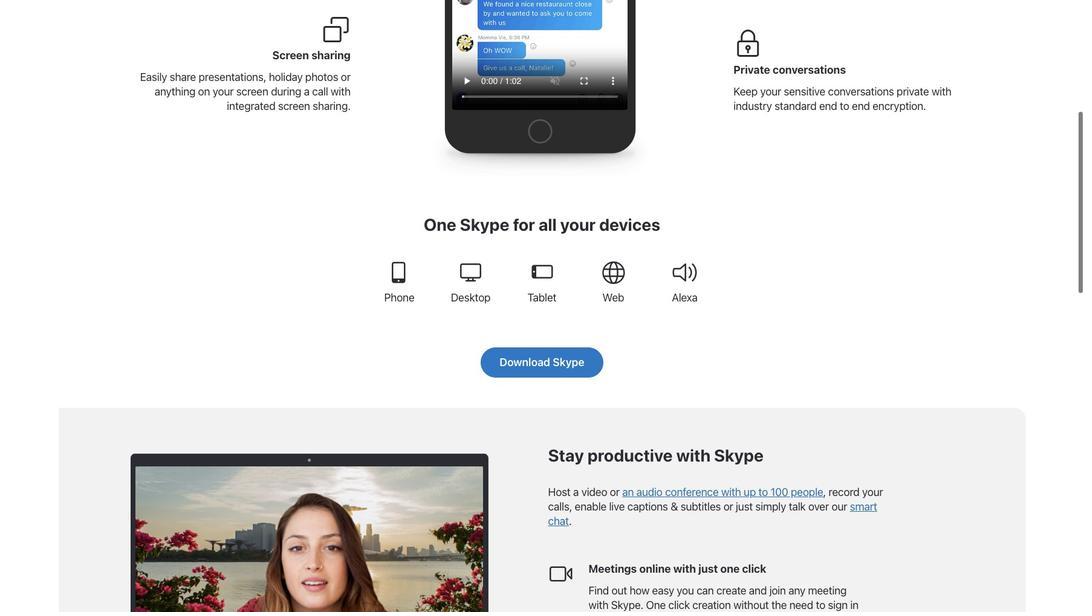 Task type: describe. For each thing, give the bounding box(es) containing it.
your inside keep your sensitive conversations private with industry standard end to end encryption.
[[760, 86, 781, 98]]

private conversations
[[734, 63, 846, 76]]

sign
[[828, 599, 848, 612]]

with up you
[[673, 563, 696, 575]]

all
[[539, 214, 557, 234]]

on
[[198, 86, 210, 98]]

private
[[897, 86, 929, 98]]

0 vertical spatial click
[[742, 563, 766, 575]]

meetings
[[589, 563, 637, 575]]

one
[[720, 563, 740, 575]]

to for 100
[[759, 486, 768, 499]]

1 vertical spatial screen
[[278, 100, 310, 113]]

people
[[791, 486, 823, 499]]

2 vertical spatial skype
[[714, 445, 764, 465]]

0 vertical spatial conversations
[[773, 63, 846, 76]]

sharing.
[[313, 100, 351, 113]]

without
[[734, 599, 769, 612]]

just inside , record your calls, enable live captions & subtitles or just simply talk over our
[[736, 500, 753, 513]]

live
[[609, 500, 625, 513]]

and
[[749, 585, 767, 598]]

industry
[[734, 100, 772, 113]]

click inside find out how easy you can create and join any meeting with skype. one click creation without the need to sign i
[[668, 599, 690, 612]]

2 end from the left
[[852, 100, 870, 113]]

download skype
[[500, 356, 585, 369]]

alexa
[[672, 291, 698, 304]]

stay productive with skype
[[548, 445, 764, 465]]

calls,
[[548, 500, 572, 513]]

smart chat link
[[548, 500, 877, 528]]

 for phone
[[387, 260, 411, 285]]

web
[[603, 291, 624, 304]]

with left the up
[[721, 486, 741, 499]]

you
[[677, 585, 694, 598]]

tablet
[[528, 291, 557, 304]]

0 horizontal spatial one
[[424, 214, 456, 234]]

with inside keep your sensitive conversations private with industry standard end to end encryption.
[[932, 86, 952, 98]]

, record your calls, enable live captions & subtitles or just simply talk over our
[[548, 486, 883, 513]]

creation
[[693, 599, 731, 612]]

with inside find out how easy you can create and join any meeting with skype. one click creation without the need to sign i
[[589, 599, 608, 612]]

talk
[[789, 500, 806, 513]]

sharing
[[311, 49, 351, 61]]

100
[[771, 486, 788, 499]]

an audio conference with up to 100 people link
[[622, 486, 823, 499]]

stay
[[548, 445, 584, 465]]


[[459, 260, 483, 285]]

or inside easily share presentations, holiday photos or anything on your screen during a call with integrated screen sharing.
[[341, 71, 351, 84]]

0 horizontal spatial screen
[[236, 86, 268, 98]]


[[548, 562, 572, 586]]

skype for one
[[460, 214, 509, 234]]

record
[[829, 486, 860, 499]]

your inside easily share presentations, holiday photos or anything on your screen during a call with integrated screen sharing.
[[213, 86, 234, 98]]

subtitles
[[681, 500, 721, 513]]

find
[[589, 585, 609, 598]]

anything
[[155, 86, 195, 98]]

private
[[734, 63, 770, 76]]

host
[[548, 486, 571, 499]]

productive
[[588, 445, 673, 465]]

one skype for all your devices
[[424, 214, 660, 234]]

skype.
[[611, 599, 643, 612]]

one inside find out how easy you can create and join any meeting with skype. one click creation without the need to sign i
[[646, 599, 666, 612]]

smart chat
[[548, 500, 877, 528]]

1 vertical spatial just
[[699, 563, 718, 575]]

&
[[671, 500, 678, 513]]

to for end
[[840, 100, 849, 113]]

conversations inside keep your sensitive conversations private with industry standard end to end encryption.
[[828, 86, 894, 98]]

 for tablet
[[530, 260, 554, 285]]



Task type: vqa. For each thing, say whether or not it's contained in the screenshot.
OR
yes



Task type: locate. For each thing, give the bounding box(es) containing it.
up
[[744, 486, 756, 499]]

download skype link
[[481, 347, 603, 378]]

conversations up encryption.
[[828, 86, 894, 98]]

to inside find out how easy you can create and join any meeting with skype. one click creation without the need to sign i
[[816, 599, 825, 612]]

easy
[[652, 585, 674, 598]]

or left an
[[610, 486, 620, 499]]


[[673, 260, 697, 285]]

with up sharing.
[[331, 86, 351, 98]]

smart
[[850, 500, 877, 513]]

a inside easily share presentations, holiday photos or anything on your screen during a call with integrated screen sharing.
[[304, 86, 310, 98]]

meetings online with just one click
[[589, 563, 766, 575]]

online
[[639, 563, 671, 575]]

1 vertical spatial a
[[573, 486, 579, 499]]

video
[[581, 486, 607, 499]]

captions
[[628, 500, 668, 513]]

or down an audio conference with up to 100 people link
[[724, 500, 733, 513]]

keep
[[734, 86, 758, 98]]

0 vertical spatial just
[[736, 500, 753, 513]]

easily
[[140, 71, 167, 84]]

0 horizontal spatial skype
[[460, 214, 509, 234]]

devices
[[599, 214, 660, 234]]

skype up the up
[[714, 445, 764, 465]]

0 horizontal spatial click
[[668, 599, 690, 612]]

2 vertical spatial or
[[724, 500, 733, 513]]

a left call
[[304, 86, 310, 98]]

your right the all
[[560, 214, 596, 234]]

a right host
[[573, 486, 579, 499]]

out
[[612, 585, 627, 598]]

click down you
[[668, 599, 690, 612]]

0 horizontal spatial end
[[819, 100, 837, 113]]

0 vertical spatial to
[[840, 100, 849, 113]]

0 horizontal spatial to
[[759, 486, 768, 499]]

end down the sensitive
[[819, 100, 837, 113]]

1 vertical spatial or
[[610, 486, 620, 499]]

integrated
[[227, 100, 275, 113]]

skype right download
[[553, 356, 585, 369]]

2  from the left
[[530, 260, 554, 285]]

need
[[789, 599, 813, 612]]

desktop
[[451, 291, 491, 304]]

enable
[[575, 500, 607, 513]]

phone
[[384, 291, 415, 304]]

or right photos
[[341, 71, 351, 84]]

1 horizontal spatial to
[[816, 599, 825, 612]]

click
[[742, 563, 766, 575], [668, 599, 690, 612]]

1 vertical spatial to
[[759, 486, 768, 499]]

1 horizontal spatial 
[[530, 260, 554, 285]]

0 vertical spatial a
[[304, 86, 310, 98]]

screen down during
[[278, 100, 310, 113]]

call
[[312, 86, 328, 98]]


[[734, 30, 763, 59]]

 up phone
[[387, 260, 411, 285]]

skype for download
[[553, 356, 585, 369]]

skype
[[460, 214, 509, 234], [553, 356, 585, 369], [714, 445, 764, 465]]

simply
[[756, 500, 786, 513]]

screen sharing
[[272, 49, 351, 61]]

share
[[170, 71, 196, 84]]

keep your sensitive conversations private with industry standard end to end encryption.
[[734, 86, 952, 113]]

a
[[304, 86, 310, 98], [573, 486, 579, 499]]

skype left for
[[460, 214, 509, 234]]

download
[[500, 356, 550, 369]]

your
[[213, 86, 234, 98], [760, 86, 781, 98], [560, 214, 596, 234], [862, 486, 883, 499]]

presentations,
[[199, 71, 266, 84]]

 up tablet
[[530, 260, 554, 285]]

screen
[[236, 86, 268, 98], [278, 100, 310, 113]]

standard
[[775, 100, 817, 113]]

0 horizontal spatial just
[[699, 563, 718, 575]]

to inside keep your sensitive conversations private with industry standard end to end encryption.
[[840, 100, 849, 113]]

click up and at bottom
[[742, 563, 766, 575]]


[[322, 15, 351, 44]]

or
[[341, 71, 351, 84], [610, 486, 620, 499], [724, 500, 733, 513]]

your inside , record your calls, enable live captions & subtitles or just simply talk over our
[[862, 486, 883, 499]]

for
[[513, 214, 535, 234]]

with right the private
[[932, 86, 952, 98]]

conversations
[[773, 63, 846, 76], [828, 86, 894, 98]]

2 vertical spatial to
[[816, 599, 825, 612]]

easily share presentations, holiday photos or anything on your screen during a call with integrated screen sharing.
[[140, 71, 351, 113]]

join
[[770, 585, 786, 598]]

one
[[424, 214, 456, 234], [646, 599, 666, 612]]

1 vertical spatial skype
[[553, 356, 585, 369]]

.
[[569, 515, 572, 528]]

0 vertical spatial one
[[424, 214, 456, 234]]

meeting
[[808, 585, 847, 598]]

create
[[717, 585, 746, 598]]

during
[[271, 86, 301, 98]]

2 horizontal spatial to
[[840, 100, 849, 113]]

2 horizontal spatial or
[[724, 500, 733, 513]]

your up smart at the right bottom
[[862, 486, 883, 499]]

with down find
[[589, 599, 608, 612]]

can
[[697, 585, 714, 598]]

0 vertical spatial skype
[[460, 214, 509, 234]]

chat
[[548, 515, 569, 528]]

,
[[823, 486, 826, 499]]

1 horizontal spatial skype
[[553, 356, 585, 369]]

1 horizontal spatial a
[[573, 486, 579, 499]]

our
[[832, 500, 847, 513]]

1 horizontal spatial or
[[610, 486, 620, 499]]


[[387, 260, 411, 285], [530, 260, 554, 285]]

any
[[789, 585, 805, 598]]

1 horizontal spatial one
[[646, 599, 666, 612]]

host a video or an audio conference with up to 100 people
[[548, 486, 823, 499]]

0 horizontal spatial a
[[304, 86, 310, 98]]

0 vertical spatial or
[[341, 71, 351, 84]]

or inside , record your calls, enable live captions & subtitles or just simply talk over our
[[724, 500, 733, 513]]

2 horizontal spatial skype
[[714, 445, 764, 465]]

conference
[[665, 486, 719, 499]]

just down the up
[[736, 500, 753, 513]]

conversations up the sensitive
[[773, 63, 846, 76]]

an
[[622, 486, 634, 499]]

just left one
[[699, 563, 718, 575]]

how
[[630, 585, 650, 598]]

your up industry on the top of page
[[760, 86, 781, 98]]

screen up integrated
[[236, 86, 268, 98]]

1 vertical spatial one
[[646, 599, 666, 612]]

with up conference on the bottom
[[676, 445, 711, 465]]

just
[[736, 500, 753, 513], [699, 563, 718, 575]]

audio
[[636, 486, 663, 499]]

screen
[[272, 49, 309, 61]]

to right "standard"
[[840, 100, 849, 113]]

end
[[819, 100, 837, 113], [852, 100, 870, 113]]

0 vertical spatial screen
[[236, 86, 268, 98]]

end left encryption.
[[852, 100, 870, 113]]

to
[[840, 100, 849, 113], [759, 486, 768, 499], [816, 599, 825, 612]]

1  from the left
[[387, 260, 411, 285]]

1 horizontal spatial screen
[[278, 100, 310, 113]]

sensitive
[[784, 86, 825, 98]]

with inside easily share presentations, holiday photos or anything on your screen during a call with integrated screen sharing.
[[331, 86, 351, 98]]

1 horizontal spatial end
[[852, 100, 870, 113]]

encryption.
[[873, 100, 926, 113]]

0 horizontal spatial or
[[341, 71, 351, 84]]

your down "presentations,"
[[213, 86, 234, 98]]

1 horizontal spatial just
[[736, 500, 753, 513]]

1 vertical spatial conversations
[[828, 86, 894, 98]]

1 vertical spatial click
[[668, 599, 690, 612]]


[[601, 260, 626, 285]]

over
[[808, 500, 829, 513]]

0 horizontal spatial 
[[387, 260, 411, 285]]

1 horizontal spatial click
[[742, 563, 766, 575]]

video showcase of features available on skype. skype provides you with audio and hd video calling, smart messaging, screen sharing, call recording and live subtitles, call to phones and on top of all we're keeping your conversations private. element
[[452, 0, 628, 110]]

1 end from the left
[[819, 100, 837, 113]]

with
[[331, 86, 351, 98], [932, 86, 952, 98], [676, 445, 711, 465], [721, 486, 741, 499], [673, 563, 696, 575], [589, 599, 608, 612]]

find out how easy you can create and join any meeting with skype. one click creation without the need to sign i
[[589, 585, 859, 613]]

holiday
[[269, 71, 303, 84]]

to right the up
[[759, 486, 768, 499]]

to down meeting
[[816, 599, 825, 612]]

photos
[[305, 71, 338, 84]]

the
[[772, 599, 787, 612]]



